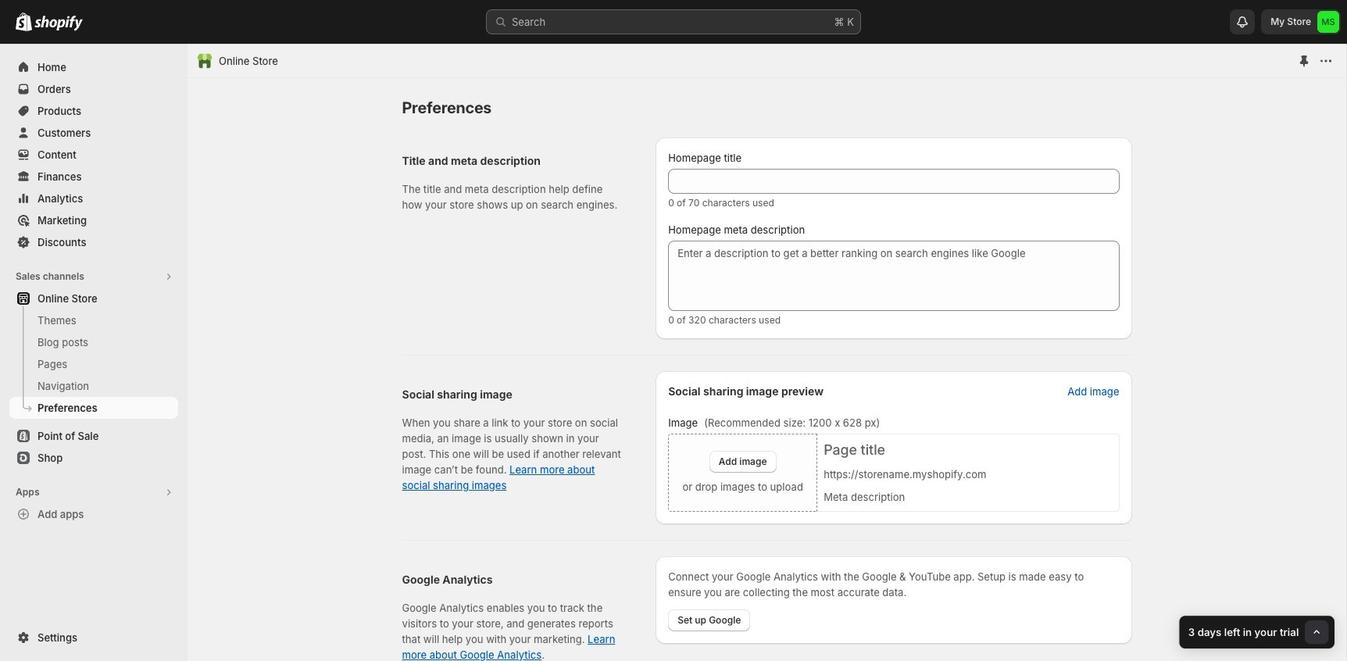Task type: describe. For each thing, give the bounding box(es) containing it.
my store image
[[1318, 11, 1340, 33]]

online store image
[[197, 53, 213, 69]]

1 horizontal spatial shopify image
[[34, 16, 83, 31]]



Task type: locate. For each thing, give the bounding box(es) containing it.
0 horizontal spatial shopify image
[[16, 13, 32, 31]]

shopify image
[[16, 13, 32, 31], [34, 16, 83, 31]]



